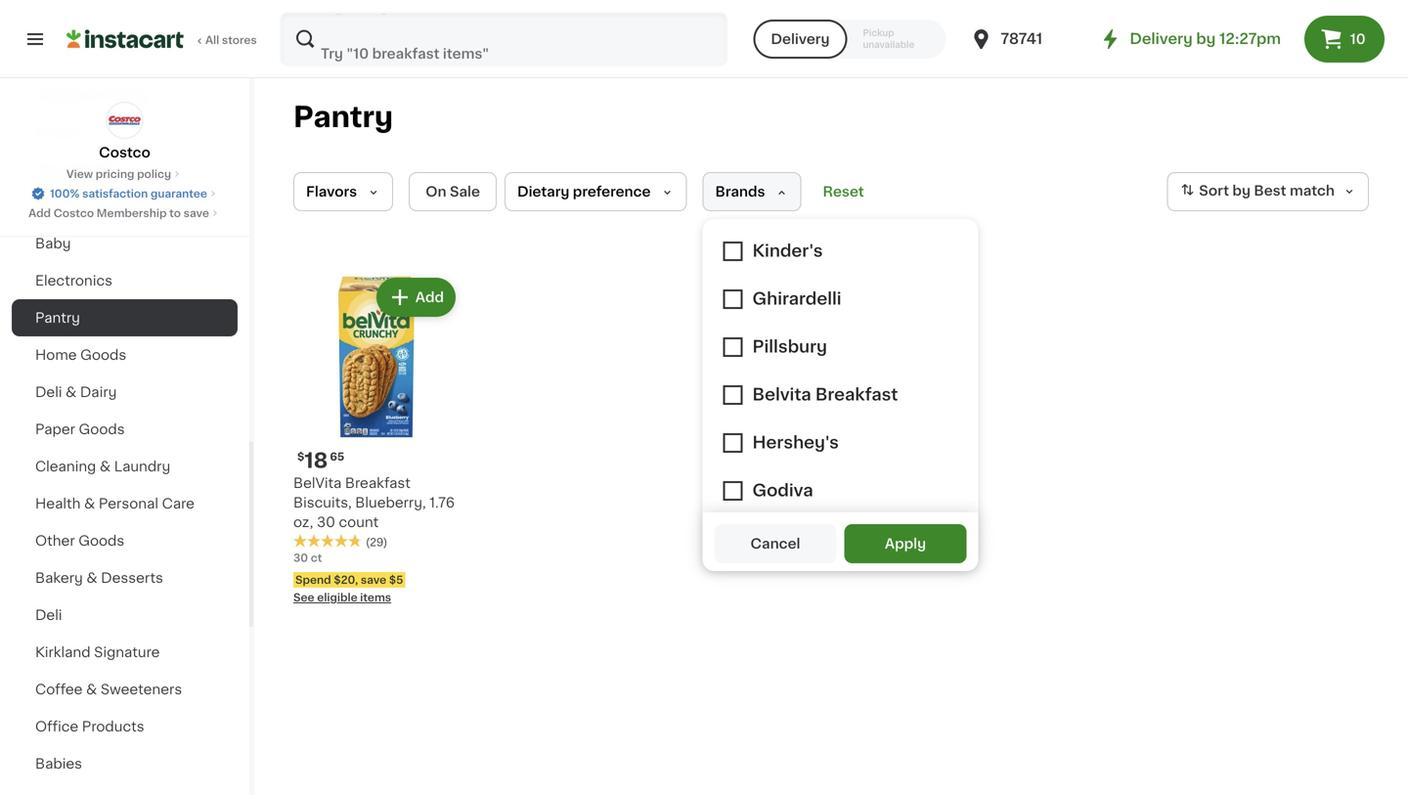 Task type: describe. For each thing, give the bounding box(es) containing it.
frozen
[[35, 125, 81, 139]]

by for sort
[[1233, 184, 1251, 198]]

100%
[[50, 188, 80, 199]]

reset
[[823, 185, 864, 199]]

office products
[[35, 720, 144, 733]]

belvita breakfast biscuits, blueberry, 1.76 oz, 30 count
[[293, 476, 455, 529]]

items
[[360, 592, 391, 603]]

bakery
[[35, 571, 83, 585]]

signature
[[94, 645, 160, 659]]

baby
[[35, 237, 71, 250]]

0 vertical spatial pantry
[[293, 103, 393, 131]]

dietary preference
[[517, 185, 651, 199]]

coffee & sweeteners link
[[12, 671, 238, 708]]

snacks & candy
[[35, 88, 148, 102]]

all stores
[[205, 35, 257, 45]]

view pricing policy link
[[66, 166, 183, 182]]

view pricing policy
[[66, 169, 171, 179]]

paper goods
[[35, 422, 125, 436]]

care
[[162, 497, 195, 510]]

oz,
[[293, 515, 313, 529]]

snacks & candy link
[[12, 76, 238, 113]]

on sale
[[426, 185, 480, 199]]

office
[[35, 720, 78, 733]]

cancel
[[751, 537, 800, 551]]

78741
[[1001, 32, 1043, 46]]

add costco membership to save
[[28, 208, 209, 219]]

bakery & desserts link
[[12, 559, 238, 597]]

biscuits,
[[293, 496, 352, 510]]

home
[[35, 348, 77, 362]]

view
[[66, 169, 93, 179]]

save inside the spend $20, save $5 see eligible items
[[361, 575, 386, 585]]

$ 18 65
[[297, 450, 344, 471]]

(29)
[[366, 537, 388, 548]]

personal
[[99, 497, 158, 510]]

health & personal care
[[35, 497, 195, 510]]

& for snacks
[[88, 88, 99, 102]]

sort by
[[1199, 184, 1251, 198]]

snacks
[[35, 88, 85, 102]]

$
[[297, 451, 304, 462]]

12:27pm
[[1219, 32, 1281, 46]]

policy
[[137, 169, 171, 179]]

breakfast
[[345, 476, 411, 490]]

home goods
[[35, 348, 126, 362]]

& for cleaning
[[100, 460, 111, 473]]

deli for deli
[[35, 608, 62, 622]]

sweeteners
[[101, 683, 182, 696]]

pricing
[[96, 169, 134, 179]]

apply
[[885, 537, 926, 551]]

flavors
[[306, 185, 357, 199]]

products
[[82, 720, 144, 733]]

delivery for delivery by 12:27pm
[[1130, 32, 1193, 46]]

paper
[[35, 422, 75, 436]]

30 inside "belvita breakfast biscuits, blueberry, 1.76 oz, 30 count"
[[317, 515, 335, 529]]

best
[[1254, 184, 1287, 198]]

& for health
[[84, 497, 95, 510]]

1 horizontal spatial costco
[[99, 146, 150, 159]]

30 ct
[[293, 553, 322, 563]]

all stores link
[[66, 12, 258, 66]]

cleaning & laundry
[[35, 460, 170, 473]]

65
[[330, 451, 344, 462]]

baby link
[[12, 225, 238, 262]]

add costco membership to save link
[[28, 205, 221, 221]]

health
[[35, 497, 81, 510]]

electronics link
[[12, 262, 238, 299]]

office products link
[[12, 708, 238, 745]]

paper goods link
[[12, 411, 238, 448]]

match
[[1290, 184, 1335, 198]]

& for bakery
[[86, 571, 97, 585]]

babies link
[[12, 745, 238, 782]]

pets
[[35, 199, 66, 213]]

instacart logo image
[[66, 27, 184, 51]]

electronics
[[35, 274, 112, 288]]



Task type: vqa. For each thing, say whether or not it's contained in the screenshot.
first fl from left
no



Task type: locate. For each thing, give the bounding box(es) containing it.
goods up the "bakery & desserts"
[[78, 534, 124, 548]]

costco down 100%
[[54, 208, 94, 219]]

goods for paper goods
[[79, 422, 125, 436]]

coffee
[[35, 683, 83, 696]]

& right coffee
[[86, 683, 97, 696]]

10
[[1350, 32, 1366, 46]]

candy
[[103, 88, 148, 102]]

& left candy on the left top
[[88, 88, 99, 102]]

eligible
[[317, 592, 358, 603]]

pantry link
[[12, 299, 238, 336]]

delivery by 12:27pm link
[[1099, 27, 1281, 51]]

delivery button
[[753, 20, 847, 59]]

add
[[28, 208, 51, 219], [415, 290, 444, 304]]

cleaning & laundry link
[[12, 448, 238, 485]]

health & personal care link
[[12, 485, 238, 522]]

0 horizontal spatial delivery
[[771, 32, 830, 46]]

to
[[169, 208, 181, 219]]

best match
[[1254, 184, 1335, 198]]

add button
[[378, 280, 454, 315]]

on sale button
[[409, 172, 497, 211]]

1 horizontal spatial save
[[361, 575, 386, 585]]

satisfaction
[[82, 188, 148, 199]]

costco inside add costco membership to save link
[[54, 208, 94, 219]]

brands button
[[703, 172, 801, 211]]

pantry up home
[[35, 311, 80, 325]]

household
[[35, 162, 110, 176]]

preference
[[573, 185, 651, 199]]

1.76
[[430, 496, 455, 510]]

1 vertical spatial goods
[[79, 422, 125, 436]]

30 left ct
[[293, 553, 308, 563]]

deli down bakery
[[35, 608, 62, 622]]

apply button
[[844, 524, 967, 563]]

goods up cleaning & laundry
[[79, 422, 125, 436]]

other goods link
[[12, 522, 238, 559]]

78741 button
[[969, 12, 1087, 66]]

deli & dairy
[[35, 385, 117, 399]]

0 vertical spatial by
[[1196, 32, 1216, 46]]

save right the to
[[183, 208, 209, 219]]

by left 12:27pm
[[1196, 32, 1216, 46]]

costco up the view pricing policy link
[[99, 146, 150, 159]]

costco link
[[99, 102, 150, 162]]

1 vertical spatial deli
[[35, 608, 62, 622]]

30 down biscuits, at the left bottom of the page
[[317, 515, 335, 529]]

0 horizontal spatial pantry
[[35, 311, 80, 325]]

$20,
[[334, 575, 358, 585]]

0 vertical spatial goods
[[80, 348, 126, 362]]

blueberry,
[[355, 496, 426, 510]]

0 horizontal spatial save
[[183, 208, 209, 219]]

delivery inside button
[[771, 32, 830, 46]]

1 vertical spatial costco
[[54, 208, 94, 219]]

costco logo image
[[106, 102, 143, 139]]

& for coffee
[[86, 683, 97, 696]]

& for deli
[[66, 385, 77, 399]]

2 vertical spatial goods
[[78, 534, 124, 548]]

100% satisfaction guarantee
[[50, 188, 207, 199]]

dietary
[[517, 185, 570, 199]]

1 vertical spatial save
[[361, 575, 386, 585]]

kirkland signature
[[35, 645, 160, 659]]

2 deli from the top
[[35, 608, 62, 622]]

& left dairy
[[66, 385, 77, 399]]

1 vertical spatial 30
[[293, 553, 308, 563]]

reset button
[[817, 172, 870, 211]]

100% satisfaction guarantee button
[[30, 182, 219, 201]]

Best match Sort by field
[[1167, 172, 1369, 211]]

babies
[[35, 757, 82, 771]]

1 vertical spatial by
[[1233, 184, 1251, 198]]

pantry inside pantry link
[[35, 311, 80, 325]]

deli for deli & dairy
[[35, 385, 62, 399]]

deli link
[[12, 597, 238, 634]]

by for delivery
[[1196, 32, 1216, 46]]

10 button
[[1305, 16, 1385, 63]]

& right bakery
[[86, 571, 97, 585]]

stores
[[222, 35, 257, 45]]

count
[[339, 515, 379, 529]]

home goods link
[[12, 336, 238, 374]]

by
[[1196, 32, 1216, 46], [1233, 184, 1251, 198]]

1 vertical spatial add
[[415, 290, 444, 304]]

1 horizontal spatial delivery
[[1130, 32, 1193, 46]]

pantry up flavors dropdown button
[[293, 103, 393, 131]]

laundry
[[114, 460, 170, 473]]

0 vertical spatial costco
[[99, 146, 150, 159]]

0 horizontal spatial add
[[28, 208, 51, 219]]

by right sort
[[1233, 184, 1251, 198]]

deli & dairy link
[[12, 374, 238, 411]]

1 horizontal spatial 30
[[317, 515, 335, 529]]

product group
[[293, 274, 460, 605]]

cleaning
[[35, 460, 96, 473]]

deli up paper
[[35, 385, 62, 399]]

flavors button
[[293, 172, 393, 211]]

deli
[[35, 385, 62, 399], [35, 608, 62, 622]]

cancel button
[[714, 524, 837, 563]]

sale
[[450, 185, 480, 199]]

add for add
[[415, 290, 444, 304]]

guarantee
[[151, 188, 207, 199]]

pantry
[[293, 103, 393, 131], [35, 311, 80, 325]]

0 vertical spatial save
[[183, 208, 209, 219]]

kirkland
[[35, 645, 91, 659]]

1 horizontal spatial pantry
[[293, 103, 393, 131]]

household link
[[12, 151, 238, 188]]

goods
[[80, 348, 126, 362], [79, 422, 125, 436], [78, 534, 124, 548]]

membership
[[97, 208, 167, 219]]

add inside button
[[415, 290, 444, 304]]

& left laundry
[[100, 460, 111, 473]]

sort
[[1199, 184, 1229, 198]]

goods for home goods
[[80, 348, 126, 362]]

0 vertical spatial add
[[28, 208, 51, 219]]

dairy
[[80, 385, 117, 399]]

pets link
[[12, 188, 238, 225]]

0 horizontal spatial costco
[[54, 208, 94, 219]]

spend
[[295, 575, 331, 585]]

0 horizontal spatial by
[[1196, 32, 1216, 46]]

& right health
[[84, 497, 95, 510]]

all
[[205, 35, 219, 45]]

1 vertical spatial pantry
[[35, 311, 80, 325]]

kirkland signature link
[[12, 634, 238, 671]]

by inside the best match sort by field
[[1233, 184, 1251, 198]]

0 vertical spatial 30
[[317, 515, 335, 529]]

desserts
[[101, 571, 163, 585]]

save up items
[[361, 575, 386, 585]]

brands
[[715, 185, 765, 199]]

service type group
[[753, 20, 946, 59]]

save
[[183, 208, 209, 219], [361, 575, 386, 585]]

1 horizontal spatial by
[[1233, 184, 1251, 198]]

delivery
[[1130, 32, 1193, 46], [771, 32, 830, 46]]

delivery for delivery
[[771, 32, 830, 46]]

other
[[35, 534, 75, 548]]

1 deli from the top
[[35, 385, 62, 399]]

None search field
[[280, 12, 728, 66]]

goods up dairy
[[80, 348, 126, 362]]

save inside add costco membership to save link
[[183, 208, 209, 219]]

costco
[[99, 146, 150, 159], [54, 208, 94, 219]]

ct
[[311, 553, 322, 563]]

0 vertical spatial deli
[[35, 385, 62, 399]]

0 horizontal spatial 30
[[293, 553, 308, 563]]

goods for other goods
[[78, 534, 124, 548]]

add for add costco membership to save
[[28, 208, 51, 219]]

dietary preference button
[[505, 172, 687, 211]]

coffee & sweeteners
[[35, 683, 182, 696]]

see
[[293, 592, 314, 603]]

on
[[426, 185, 446, 199]]

Search field
[[282, 14, 726, 65]]

1 horizontal spatial add
[[415, 290, 444, 304]]

by inside delivery by 12:27pm link
[[1196, 32, 1216, 46]]



